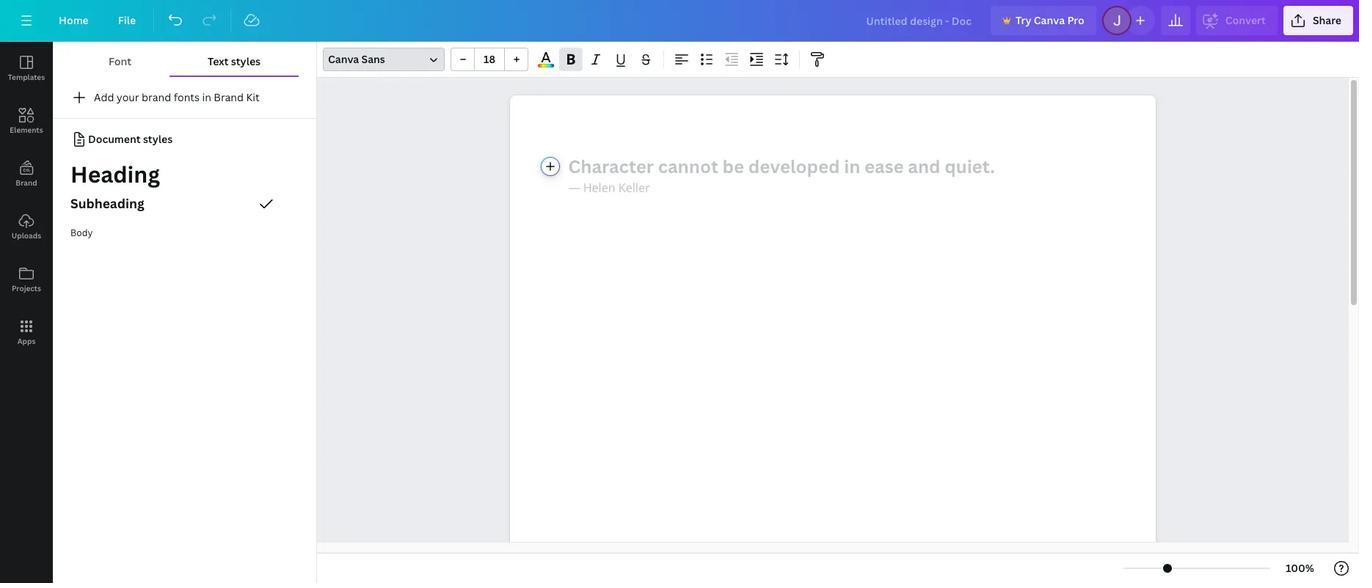 Task type: locate. For each thing, give the bounding box(es) containing it.
try
[[1016, 13, 1032, 27]]

home link
[[47, 6, 100, 35]]

1 horizontal spatial canva
[[1034, 13, 1065, 27]]

side panel tab list
[[0, 42, 53, 359]]

brand right in
[[214, 90, 244, 104]]

projects
[[12, 283, 41, 294]]

try canva pro button
[[991, 6, 1096, 35]]

0 horizontal spatial brand
[[16, 178, 37, 188]]

brand inside button
[[214, 90, 244, 104]]

text styles button
[[170, 48, 299, 76]]

brand button
[[0, 148, 53, 200]]

body
[[70, 227, 93, 240]]

canva left "sans"
[[328, 52, 359, 66]]

uploads button
[[0, 200, 53, 253]]

subheading button
[[53, 189, 316, 219]]

group
[[451, 48, 528, 71]]

canva inside button
[[1034, 13, 1065, 27]]

styles
[[231, 54, 261, 68], [143, 132, 173, 146]]

canva right try
[[1034, 13, 1065, 27]]

1 vertical spatial canva
[[328, 52, 359, 66]]

main menu bar
[[0, 0, 1359, 42]]

styles right text
[[231, 54, 261, 68]]

text styles
[[208, 54, 261, 68]]

1 vertical spatial styles
[[143, 132, 173, 146]]

0 vertical spatial styles
[[231, 54, 261, 68]]

0 vertical spatial canva
[[1034, 13, 1065, 27]]

your
[[117, 90, 139, 104]]

font button
[[70, 48, 170, 76]]

100% button
[[1277, 557, 1324, 581]]

1 horizontal spatial brand
[[214, 90, 244, 104]]

1 vertical spatial brand
[[16, 178, 37, 188]]

text
[[208, 54, 229, 68]]

document styles
[[88, 132, 173, 146]]

sans
[[362, 52, 385, 66]]

templates
[[8, 72, 45, 82]]

0 vertical spatial brand
[[214, 90, 244, 104]]

– – number field
[[479, 52, 500, 66]]

styles inside 'button'
[[231, 54, 261, 68]]

brand up the uploads button
[[16, 178, 37, 188]]

convert
[[1226, 13, 1266, 27]]

in
[[202, 90, 211, 104]]

add
[[94, 90, 114, 104]]

0 horizontal spatial canva
[[328, 52, 359, 66]]

canva
[[1034, 13, 1065, 27], [328, 52, 359, 66]]

projects button
[[0, 253, 53, 306]]

0 horizontal spatial styles
[[143, 132, 173, 146]]

brand
[[142, 90, 171, 104]]

file button
[[106, 6, 148, 35]]

None text field
[[510, 95, 1156, 584]]

font
[[109, 54, 132, 68]]

styles down 'brand'
[[143, 132, 173, 146]]

body button
[[53, 219, 316, 248]]

1 horizontal spatial styles
[[231, 54, 261, 68]]

brand
[[214, 90, 244, 104], [16, 178, 37, 188]]



Task type: vqa. For each thing, say whether or not it's contained in the screenshot.
styles to the bottom
yes



Task type: describe. For each thing, give the bounding box(es) containing it.
share button
[[1284, 6, 1354, 35]]

100%
[[1286, 562, 1315, 575]]

add your brand fonts in brand kit
[[94, 90, 260, 104]]

elements button
[[0, 95, 53, 148]]

brand inside button
[[16, 178, 37, 188]]

color range image
[[538, 64, 554, 68]]

styles for document styles
[[143, 132, 173, 146]]

subheading
[[70, 195, 144, 212]]

document
[[88, 132, 141, 146]]

canva sans
[[328, 52, 385, 66]]

uploads
[[12, 230, 41, 241]]

Design title text field
[[855, 6, 985, 35]]

home
[[59, 13, 89, 27]]

styles for text styles
[[231, 54, 261, 68]]

kit
[[246, 90, 260, 104]]

templates button
[[0, 42, 53, 95]]

fonts
[[174, 90, 200, 104]]

canva inside dropdown button
[[328, 52, 359, 66]]

pro
[[1068, 13, 1085, 27]]

file
[[118, 13, 136, 27]]

convert button
[[1196, 6, 1278, 35]]

try canva pro
[[1016, 13, 1085, 27]]

canva sans button
[[323, 48, 445, 71]]

heading
[[70, 159, 160, 189]]

apps button
[[0, 306, 53, 359]]

share
[[1313, 13, 1342, 27]]

apps
[[17, 336, 36, 346]]

add your brand fonts in brand kit button
[[53, 83, 316, 112]]

heading button
[[53, 157, 316, 192]]

elements
[[10, 125, 43, 135]]



